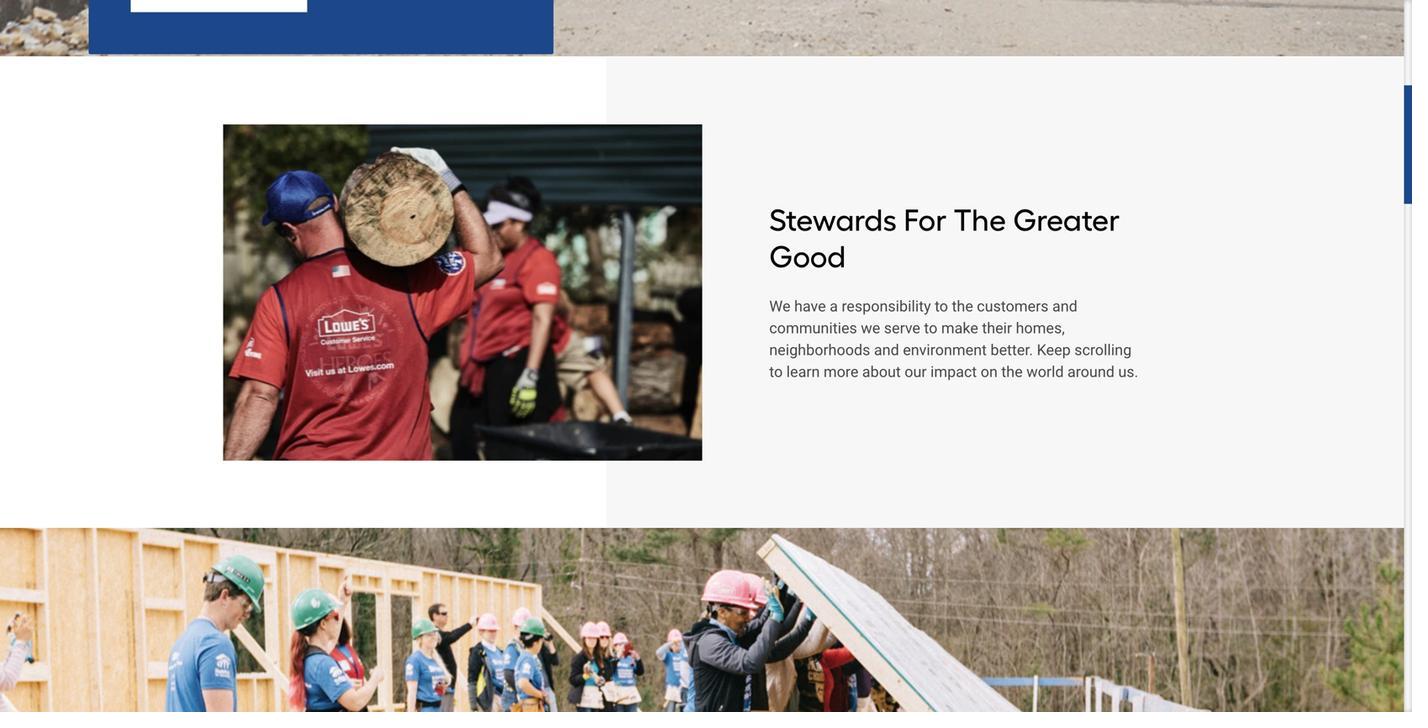 Task type: describe. For each thing, give the bounding box(es) containing it.
1 horizontal spatial and
[[1053, 298, 1078, 315]]

we
[[861, 319, 880, 337]]

we
[[769, 298, 791, 315]]

better.
[[991, 341, 1033, 359]]

responsibility
[[842, 298, 931, 315]]

serve
[[884, 319, 921, 337]]

1 horizontal spatial the
[[1002, 363, 1023, 381]]

learn
[[787, 363, 820, 381]]

the
[[954, 202, 1006, 238]]

world
[[1027, 363, 1064, 381]]

neighborhoods
[[769, 341, 870, 359]]

us.
[[1119, 363, 1139, 381]]

customers
[[977, 298, 1049, 315]]

more
[[824, 363, 859, 381]]

stewards
[[769, 202, 897, 238]]

communities
[[769, 319, 857, 337]]

good
[[769, 239, 846, 275]]

2 vertical spatial to
[[769, 363, 783, 381]]

around
[[1068, 363, 1115, 381]]

0 vertical spatial to
[[935, 298, 948, 315]]

scrolling
[[1075, 341, 1132, 359]]

for
[[904, 202, 947, 238]]

homes,
[[1016, 319, 1065, 337]]

keep
[[1037, 341, 1071, 359]]



Task type: locate. For each thing, give the bounding box(es) containing it.
stewards for the greater good
[[769, 202, 1120, 275]]

our
[[905, 363, 927, 381]]

and
[[1053, 298, 1078, 315], [874, 341, 899, 359]]

a
[[830, 298, 838, 315]]

to up environment
[[924, 319, 938, 337]]

1 vertical spatial the
[[1002, 363, 1023, 381]]

and up homes,
[[1053, 298, 1078, 315]]

about
[[862, 363, 901, 381]]

the
[[952, 298, 973, 315], [1002, 363, 1023, 381]]

their
[[982, 319, 1012, 337]]

to
[[935, 298, 948, 315], [924, 319, 938, 337], [769, 363, 783, 381]]

on
[[981, 363, 998, 381]]

1 vertical spatial to
[[924, 319, 938, 337]]

the down better.
[[1002, 363, 1023, 381]]

0 horizontal spatial the
[[952, 298, 973, 315]]

we have a responsibility to the customers and communities we serve to make their homes, neighborhoods and environment better. keep scrolling to learn more about our impact on the world around us.
[[769, 298, 1139, 381]]

the up make on the top
[[952, 298, 973, 315]]

environment
[[903, 341, 987, 359]]

0 vertical spatial and
[[1053, 298, 1078, 315]]

0 horizontal spatial and
[[874, 341, 899, 359]]

make
[[941, 319, 978, 337]]

1 vertical spatial and
[[874, 341, 899, 359]]

impact
[[931, 363, 977, 381]]

to left learn
[[769, 363, 783, 381]]

to up make on the top
[[935, 298, 948, 315]]

have
[[794, 298, 826, 315]]

and up about
[[874, 341, 899, 359]]

0 vertical spatial the
[[952, 298, 973, 315]]

greater
[[1013, 202, 1120, 238]]



Task type: vqa. For each thing, say whether or not it's contained in the screenshot.
serve
yes



